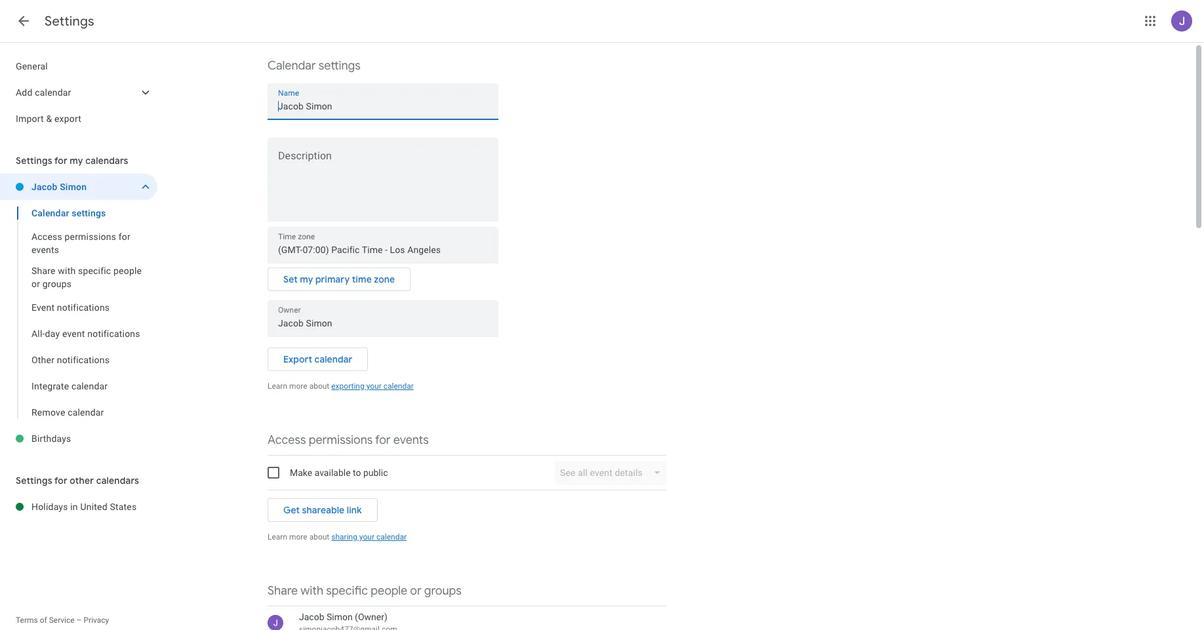 Task type: describe. For each thing, give the bounding box(es) containing it.
calendar right the "sharing"
[[377, 533, 407, 542]]

terms of service – privacy
[[16, 616, 109, 625]]

1 horizontal spatial calendar
[[268, 58, 316, 73]]

jacob for jacob simon
[[31, 182, 57, 192]]

&
[[46, 113, 52, 124]]

add calendar
[[16, 87, 71, 98]]

tree containing general
[[0, 53, 157, 132]]

other
[[70, 475, 94, 487]]

share inside group
[[31, 266, 56, 276]]

other notifications
[[31, 355, 110, 365]]

calendars for settings for my calendars
[[85, 155, 128, 167]]

events inside access permissions for events
[[31, 245, 59, 255]]

simon for jacob simon (owner)
[[327, 612, 353, 623]]

event notifications
[[31, 302, 110, 313]]

1 horizontal spatial permissions
[[309, 433, 373, 448]]

event
[[31, 302, 55, 313]]

export
[[283, 354, 312, 365]]

primary
[[315, 274, 350, 285]]

terms
[[16, 616, 38, 625]]

set
[[283, 274, 298, 285]]

in
[[70, 502, 78, 512]]

set my primary time zone
[[283, 274, 395, 285]]

remove
[[31, 407, 65, 418]]

settings for settings for other calendars
[[16, 475, 52, 487]]

(owner)
[[355, 612, 388, 623]]

other
[[31, 355, 55, 365]]

states
[[110, 502, 137, 512]]

to
[[353, 468, 361, 478]]

export
[[54, 113, 81, 124]]

holidays
[[31, 502, 68, 512]]

united
[[80, 502, 107, 512]]

notifications for event notifications
[[57, 302, 110, 313]]

0 vertical spatial calendar settings
[[268, 58, 361, 73]]

birthdays link
[[31, 426, 157, 452]]

access inside access permissions for events
[[31, 232, 62, 242]]

group containing calendar settings
[[0, 200, 157, 426]]

available
[[315, 468, 351, 478]]

settings for my calendars tree
[[0, 174, 157, 452]]

export calendar
[[283, 354, 352, 365]]

share with specific people or groups inside group
[[31, 266, 142, 289]]

calendar inside group
[[31, 208, 69, 218]]

get shareable link
[[283, 504, 362, 516]]

learn more about exporting your calendar
[[268, 382, 414, 391]]

zone
[[374, 274, 395, 285]]

terms of service link
[[16, 616, 75, 625]]

birthdays
[[31, 434, 71, 444]]

learn for learn more about exporting your calendar
[[268, 382, 287, 391]]

exporting
[[331, 382, 365, 391]]

sharing
[[331, 533, 357, 542]]

integrate calendar
[[31, 381, 108, 392]]

jacob simon (owner)
[[299, 612, 388, 623]]

time
[[352, 274, 372, 285]]

1 vertical spatial access
[[268, 433, 306, 448]]

settings inside tree
[[72, 208, 106, 218]]

calendar right exporting
[[384, 382, 414, 391]]

1 horizontal spatial specific
[[326, 584, 368, 599]]

general
[[16, 61, 48, 72]]

1 vertical spatial with
[[301, 584, 323, 599]]

1 horizontal spatial or
[[410, 584, 422, 599]]

privacy
[[84, 616, 109, 625]]

settings for settings for my calendars
[[16, 155, 52, 167]]

1 vertical spatial access permissions for events
[[268, 433, 429, 448]]

people inside group
[[114, 266, 142, 276]]

1 vertical spatial share with specific people or groups
[[268, 584, 462, 599]]

access permissions for events inside settings for my calendars tree
[[31, 232, 131, 255]]

with inside settings for my calendars tree
[[58, 266, 76, 276]]

link
[[347, 504, 362, 516]]

jacob simon
[[31, 182, 87, 192]]

for inside access permissions for events
[[119, 232, 131, 242]]



Task type: vqa. For each thing, say whether or not it's contained in the screenshot.
rightmost Simon
yes



Task type: locate. For each thing, give the bounding box(es) containing it.
1 horizontal spatial my
[[300, 274, 313, 285]]

1 vertical spatial settings
[[16, 155, 52, 167]]

integrate
[[31, 381, 69, 392]]

0 vertical spatial settings
[[45, 13, 94, 30]]

1 vertical spatial your
[[359, 533, 375, 542]]

0 vertical spatial events
[[31, 245, 59, 255]]

1 horizontal spatial share with specific people or groups
[[268, 584, 462, 599]]

1 vertical spatial share
[[268, 584, 298, 599]]

learn
[[268, 382, 287, 391], [268, 533, 287, 542]]

calendar
[[268, 58, 316, 73], [31, 208, 69, 218]]

for
[[54, 155, 67, 167], [119, 232, 131, 242], [375, 433, 391, 448], [54, 475, 67, 487]]

access down jacob simon
[[31, 232, 62, 242]]

2 about from the top
[[309, 533, 330, 542]]

share
[[31, 266, 56, 276], [268, 584, 298, 599]]

set my primary time zone button
[[268, 264, 411, 295]]

1 vertical spatial groups
[[424, 584, 462, 599]]

1 horizontal spatial groups
[[424, 584, 462, 599]]

all-
[[31, 329, 45, 339]]

more for learn more about exporting your calendar
[[289, 382, 307, 391]]

0 horizontal spatial my
[[70, 155, 83, 167]]

specific inside group
[[78, 266, 111, 276]]

1 horizontal spatial events
[[393, 433, 429, 448]]

go back image
[[16, 13, 31, 29]]

0 horizontal spatial with
[[58, 266, 76, 276]]

calendar settings inside group
[[31, 208, 106, 218]]

1 horizontal spatial access permissions for events
[[268, 433, 429, 448]]

specific
[[78, 266, 111, 276], [326, 584, 368, 599]]

0 vertical spatial settings
[[319, 58, 361, 73]]

1 vertical spatial learn
[[268, 533, 287, 542]]

2 vertical spatial settings
[[16, 475, 52, 487]]

jacob down settings for my calendars
[[31, 182, 57, 192]]

groups
[[42, 279, 72, 289], [424, 584, 462, 599]]

settings for other calendars
[[16, 475, 139, 487]]

0 vertical spatial with
[[58, 266, 76, 276]]

with up jacob simon (owner)
[[301, 584, 323, 599]]

permissions
[[65, 232, 116, 242], [309, 433, 373, 448]]

privacy link
[[84, 616, 109, 625]]

events
[[31, 245, 59, 255], [393, 433, 429, 448]]

0 vertical spatial notifications
[[57, 302, 110, 313]]

jacob left (owner)
[[299, 612, 324, 623]]

about left the "sharing"
[[309, 533, 330, 542]]

0 horizontal spatial simon
[[60, 182, 87, 192]]

calendar for remove calendar
[[68, 407, 104, 418]]

None text field
[[278, 97, 488, 115], [268, 153, 499, 216], [278, 314, 488, 333], [278, 97, 488, 115], [268, 153, 499, 216], [278, 314, 488, 333]]

get shareable link button
[[268, 495, 378, 526]]

share with specific people or groups up (owner)
[[268, 584, 462, 599]]

settings for my calendars
[[16, 155, 128, 167]]

calendar for add calendar
[[35, 87, 71, 98]]

more down export
[[289, 382, 307, 391]]

settings for settings
[[45, 13, 94, 30]]

access
[[31, 232, 62, 242], [268, 433, 306, 448]]

access permissions for events up to
[[268, 433, 429, 448]]

tree
[[0, 53, 157, 132]]

0 horizontal spatial share with specific people or groups
[[31, 266, 142, 289]]

calendar for export calendar
[[315, 354, 352, 365]]

holidays in united states
[[31, 502, 137, 512]]

1 vertical spatial or
[[410, 584, 422, 599]]

0 horizontal spatial settings
[[72, 208, 106, 218]]

settings right go back image
[[45, 13, 94, 30]]

my inside button
[[300, 274, 313, 285]]

1 vertical spatial events
[[393, 433, 429, 448]]

calendar up & in the top of the page
[[35, 87, 71, 98]]

specific up jacob simon (owner)
[[326, 584, 368, 599]]

calendar for integrate calendar
[[71, 381, 108, 392]]

of
[[40, 616, 47, 625]]

learn down export
[[268, 382, 287, 391]]

1 horizontal spatial share
[[268, 584, 298, 599]]

1 horizontal spatial settings
[[319, 58, 361, 73]]

0 vertical spatial jacob
[[31, 182, 57, 192]]

specific up event notifications
[[78, 266, 111, 276]]

learn more about sharing your calendar
[[268, 533, 407, 542]]

simon for jacob simon
[[60, 182, 87, 192]]

your for exporting
[[366, 382, 382, 391]]

settings up the holidays
[[16, 475, 52, 487]]

0 horizontal spatial jacob
[[31, 182, 57, 192]]

1 vertical spatial my
[[300, 274, 313, 285]]

jacob simon tree item
[[0, 174, 157, 200]]

remove calendar
[[31, 407, 104, 418]]

0 horizontal spatial access
[[31, 232, 62, 242]]

1 vertical spatial settings
[[72, 208, 106, 218]]

about for sharing your calendar
[[309, 533, 330, 542]]

2 more from the top
[[289, 533, 307, 542]]

0 vertical spatial specific
[[78, 266, 111, 276]]

jacob inside 'tree item'
[[31, 182, 57, 192]]

permissions up make available to public
[[309, 433, 373, 448]]

notifications right event
[[87, 329, 140, 339]]

calendar
[[35, 87, 71, 98], [315, 354, 352, 365], [71, 381, 108, 392], [384, 382, 414, 391], [68, 407, 104, 418], [377, 533, 407, 542]]

holidays in united states link
[[31, 494, 157, 520]]

1 horizontal spatial access
[[268, 433, 306, 448]]

simon left (owner)
[[327, 612, 353, 623]]

calendar down other notifications at the left bottom
[[71, 381, 108, 392]]

1 vertical spatial notifications
[[87, 329, 140, 339]]

jacob
[[31, 182, 57, 192], [299, 612, 324, 623]]

settings
[[319, 58, 361, 73], [72, 208, 106, 218]]

1 vertical spatial calendar
[[31, 208, 69, 218]]

0 horizontal spatial calendar
[[31, 208, 69, 218]]

0 vertical spatial your
[[366, 382, 382, 391]]

access up make
[[268, 433, 306, 448]]

0 horizontal spatial or
[[31, 279, 40, 289]]

1 horizontal spatial simon
[[327, 612, 353, 623]]

more down 'get'
[[289, 533, 307, 542]]

notifications down all-day event notifications
[[57, 355, 110, 365]]

calendars up states in the bottom of the page
[[96, 475, 139, 487]]

calendar inside tree
[[35, 87, 71, 98]]

learn for learn more about sharing your calendar
[[268, 533, 287, 542]]

1 vertical spatial about
[[309, 533, 330, 542]]

permissions inside access permissions for events
[[65, 232, 116, 242]]

groups inside settings for my calendars tree
[[42, 279, 72, 289]]

holidays in united states tree item
[[0, 494, 157, 520]]

jacob for jacob simon (owner)
[[299, 612, 324, 623]]

1 vertical spatial people
[[371, 584, 408, 599]]

0 vertical spatial more
[[289, 382, 307, 391]]

about down export calendar
[[309, 382, 330, 391]]

people
[[114, 266, 142, 276], [371, 584, 408, 599]]

0 horizontal spatial events
[[31, 245, 59, 255]]

0 vertical spatial access
[[31, 232, 62, 242]]

or inside settings for my calendars tree
[[31, 279, 40, 289]]

exporting your calendar link
[[331, 382, 414, 391]]

make available to public
[[290, 468, 388, 478]]

with up event notifications
[[58, 266, 76, 276]]

make
[[290, 468, 312, 478]]

1 vertical spatial more
[[289, 533, 307, 542]]

permissions down jacob simon 'tree item'
[[65, 232, 116, 242]]

calendar up birthdays tree item at left bottom
[[68, 407, 104, 418]]

0 vertical spatial people
[[114, 266, 142, 276]]

None text field
[[278, 241, 488, 259]]

your right the "sharing"
[[359, 533, 375, 542]]

0 vertical spatial my
[[70, 155, 83, 167]]

0 vertical spatial groups
[[42, 279, 72, 289]]

share with specific people or groups
[[31, 266, 142, 289], [268, 584, 462, 599]]

my
[[70, 155, 83, 167], [300, 274, 313, 285]]

your for sharing
[[359, 533, 375, 542]]

my right set
[[300, 274, 313, 285]]

1 more from the top
[[289, 382, 307, 391]]

1 vertical spatial permissions
[[309, 433, 373, 448]]

2 learn from the top
[[268, 533, 287, 542]]

shareable
[[302, 504, 345, 516]]

share with specific people or groups up event notifications
[[31, 266, 142, 289]]

sharing your calendar link
[[331, 533, 407, 542]]

import & export
[[16, 113, 81, 124]]

simon down settings for my calendars
[[60, 182, 87, 192]]

1 vertical spatial calendars
[[96, 475, 139, 487]]

settings heading
[[45, 13, 94, 30]]

0 vertical spatial permissions
[[65, 232, 116, 242]]

access permissions for events down jacob simon 'tree item'
[[31, 232, 131, 255]]

1 vertical spatial jacob
[[299, 612, 324, 623]]

0 horizontal spatial share
[[31, 266, 56, 276]]

0 vertical spatial about
[[309, 382, 330, 391]]

0 horizontal spatial permissions
[[65, 232, 116, 242]]

get
[[283, 504, 300, 516]]

0 horizontal spatial people
[[114, 266, 142, 276]]

1 horizontal spatial people
[[371, 584, 408, 599]]

1 about from the top
[[309, 382, 330, 391]]

add
[[16, 87, 32, 98]]

notifications up all-day event notifications
[[57, 302, 110, 313]]

0 vertical spatial access permissions for events
[[31, 232, 131, 255]]

more for learn more about sharing your calendar
[[289, 533, 307, 542]]

public
[[363, 468, 388, 478]]

0 vertical spatial share
[[31, 266, 56, 276]]

1 learn from the top
[[268, 382, 287, 391]]

settings up jacob simon
[[16, 155, 52, 167]]

calendars up jacob simon 'tree item'
[[85, 155, 128, 167]]

settings
[[45, 13, 94, 30], [16, 155, 52, 167], [16, 475, 52, 487]]

my up jacob simon 'tree item'
[[70, 155, 83, 167]]

0 vertical spatial calendar
[[268, 58, 316, 73]]

1 vertical spatial specific
[[326, 584, 368, 599]]

1 horizontal spatial calendar settings
[[268, 58, 361, 73]]

2 vertical spatial notifications
[[57, 355, 110, 365]]

1 horizontal spatial with
[[301, 584, 323, 599]]

more
[[289, 382, 307, 391], [289, 533, 307, 542]]

import
[[16, 113, 44, 124]]

all-day event notifications
[[31, 329, 140, 339]]

calendars for settings for other calendars
[[96, 475, 139, 487]]

notifications
[[57, 302, 110, 313], [87, 329, 140, 339], [57, 355, 110, 365]]

calendar up the learn more about exporting your calendar
[[315, 354, 352, 365]]

event
[[62, 329, 85, 339]]

service
[[49, 616, 75, 625]]

0 horizontal spatial calendar settings
[[31, 208, 106, 218]]

about for exporting your calendar
[[309, 382, 330, 391]]

1 horizontal spatial jacob
[[299, 612, 324, 623]]

–
[[77, 616, 82, 625]]

1 vertical spatial simon
[[327, 612, 353, 623]]

0 horizontal spatial groups
[[42, 279, 72, 289]]

calendar settings
[[268, 58, 361, 73], [31, 208, 106, 218]]

calendars
[[85, 155, 128, 167], [96, 475, 139, 487]]

about
[[309, 382, 330, 391], [309, 533, 330, 542]]

access permissions for events
[[31, 232, 131, 255], [268, 433, 429, 448]]

learn down 'get'
[[268, 533, 287, 542]]

0 vertical spatial simon
[[60, 182, 87, 192]]

0 vertical spatial or
[[31, 279, 40, 289]]

notifications for other notifications
[[57, 355, 110, 365]]

your right exporting
[[366, 382, 382, 391]]

your
[[366, 382, 382, 391], [359, 533, 375, 542]]

with
[[58, 266, 76, 276], [301, 584, 323, 599]]

day
[[45, 329, 60, 339]]

1 vertical spatial calendar settings
[[31, 208, 106, 218]]

or
[[31, 279, 40, 289], [410, 584, 422, 599]]

simon
[[60, 182, 87, 192], [327, 612, 353, 623]]

birthdays tree item
[[0, 426, 157, 452]]

group
[[0, 200, 157, 426]]

0 horizontal spatial access permissions for events
[[31, 232, 131, 255]]

0 vertical spatial calendars
[[85, 155, 128, 167]]

0 vertical spatial learn
[[268, 382, 287, 391]]

0 vertical spatial share with specific people or groups
[[31, 266, 142, 289]]

0 horizontal spatial specific
[[78, 266, 111, 276]]

simon inside 'tree item'
[[60, 182, 87, 192]]



